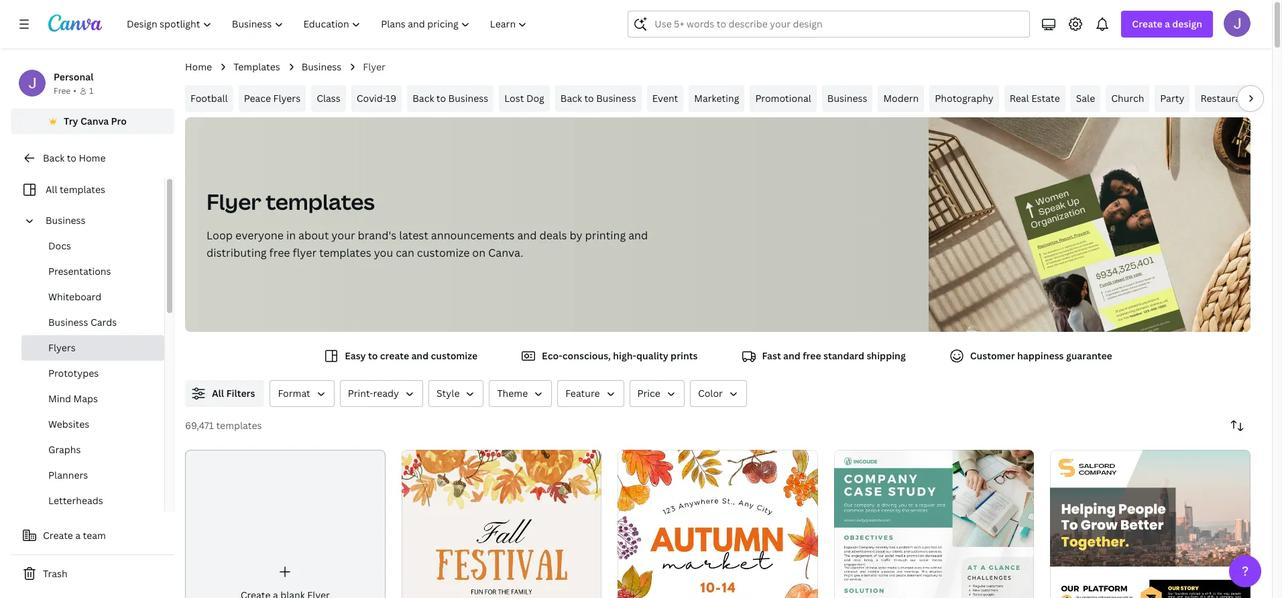 Task type: locate. For each thing, give the bounding box(es) containing it.
•
[[73, 85, 76, 97]]

back
[[413, 92, 434, 105], [561, 92, 582, 105], [43, 152, 65, 164]]

flyers
[[273, 92, 301, 105], [48, 342, 76, 354]]

1 horizontal spatial flyer
[[363, 60, 386, 73]]

69,471 templates
[[185, 419, 262, 432]]

ready
[[373, 387, 399, 400]]

all inside all filters button
[[212, 387, 224, 400]]

all inside all templates link
[[46, 183, 57, 196]]

print-ready
[[348, 387, 399, 400]]

easy to create and customize
[[345, 350, 478, 362]]

business link up class
[[302, 60, 342, 74]]

can
[[396, 246, 415, 260]]

to right dog
[[585, 92, 594, 105]]

2 vertical spatial business link
[[40, 208, 156, 234]]

pro
[[111, 115, 127, 127]]

customer happiness guarantee
[[971, 350, 1113, 362]]

shipping
[[867, 350, 906, 362]]

0 vertical spatial free
[[269, 246, 290, 260]]

and right create
[[412, 350, 429, 362]]

try canva pro
[[64, 115, 127, 127]]

church link
[[1107, 85, 1150, 112]]

all
[[46, 183, 57, 196], [212, 387, 224, 400]]

back to business for first back to business 'link' from the right
[[561, 92, 637, 105]]

deals
[[540, 228, 567, 243]]

mind
[[48, 393, 71, 405]]

everyone
[[236, 228, 284, 243]]

team
[[83, 529, 106, 542]]

0 vertical spatial create
[[1133, 17, 1163, 30]]

covid-
[[357, 92, 386, 105]]

0 vertical spatial home
[[185, 60, 212, 73]]

0 horizontal spatial create
[[43, 529, 73, 542]]

create a blank flyer element
[[185, 450, 386, 599]]

restaurant link
[[1196, 85, 1256, 112]]

business cards
[[48, 316, 117, 329]]

1 horizontal spatial create
[[1133, 17, 1163, 30]]

flyer up covid-19
[[363, 60, 386, 73]]

flyer
[[363, 60, 386, 73], [207, 187, 261, 216]]

0 vertical spatial flyers
[[273, 92, 301, 105]]

free down in
[[269, 246, 290, 260]]

business link left modern link
[[823, 85, 873, 112]]

a inside button
[[75, 529, 81, 542]]

party
[[1161, 92, 1185, 105]]

back up all templates
[[43, 152, 65, 164]]

create for create a team
[[43, 529, 73, 542]]

back to business link right dog
[[555, 85, 642, 112]]

covid-19
[[357, 92, 397, 105]]

0 vertical spatial customize
[[417, 246, 470, 260]]

back to business
[[413, 92, 489, 105], [561, 92, 637, 105]]

1 horizontal spatial home
[[185, 60, 212, 73]]

fast and free standard shipping
[[763, 350, 906, 362]]

back to home
[[43, 152, 106, 164]]

1 horizontal spatial a
[[1166, 17, 1171, 30]]

home up football
[[185, 60, 212, 73]]

0 vertical spatial flyer
[[363, 60, 386, 73]]

create left team
[[43, 529, 73, 542]]

customize down latest
[[417, 246, 470, 260]]

a
[[1166, 17, 1171, 30], [75, 529, 81, 542]]

personal
[[54, 70, 94, 83]]

all templates link
[[19, 177, 156, 203]]

back to business right dog
[[561, 92, 637, 105]]

business link down all templates link
[[40, 208, 156, 234]]

templates inside all templates link
[[60, 183, 105, 196]]

planners link
[[21, 463, 164, 489]]

Search search field
[[655, 11, 1022, 37]]

you
[[374, 246, 393, 260]]

printing
[[586, 228, 626, 243]]

business down whiteboard
[[48, 316, 88, 329]]

templates down back to home
[[60, 183, 105, 196]]

1 horizontal spatial back to business link
[[555, 85, 642, 112]]

peace
[[244, 92, 271, 105]]

theme
[[498, 387, 528, 400]]

customize up style button
[[431, 350, 478, 362]]

home
[[185, 60, 212, 73], [79, 152, 106, 164]]

templates down your
[[319, 246, 372, 260]]

marketing link
[[689, 85, 745, 112]]

1
[[89, 85, 93, 97]]

0 horizontal spatial free
[[269, 246, 290, 260]]

event link
[[647, 85, 684, 112]]

fast
[[763, 350, 782, 362]]

1 vertical spatial flyers
[[48, 342, 76, 354]]

templates
[[60, 183, 105, 196], [266, 187, 375, 216], [319, 246, 372, 260], [216, 419, 262, 432]]

colorful watercolor illustrative fall forest leaves autumn market flyer image
[[618, 450, 819, 599]]

flyers right peace
[[273, 92, 301, 105]]

easy
[[345, 350, 366, 362]]

mind maps link
[[21, 387, 164, 412]]

docs link
[[21, 234, 164, 259]]

0 horizontal spatial back to business link
[[407, 85, 494, 112]]

quality
[[637, 350, 669, 362]]

2 back to business from the left
[[561, 92, 637, 105]]

0 horizontal spatial a
[[75, 529, 81, 542]]

all templates
[[46, 183, 105, 196]]

real
[[1010, 92, 1030, 105]]

0 horizontal spatial back
[[43, 152, 65, 164]]

1 vertical spatial business link
[[823, 85, 873, 112]]

0 horizontal spatial back to business
[[413, 92, 489, 105]]

photography link
[[930, 85, 1000, 112]]

covid-19 link
[[351, 85, 402, 112]]

business left lost
[[449, 92, 489, 105]]

class
[[317, 92, 341, 105]]

whiteboard
[[48, 291, 101, 303]]

home up all templates link
[[79, 152, 106, 164]]

trash link
[[11, 561, 174, 588]]

sale link
[[1071, 85, 1101, 112]]

flyers up prototypes
[[48, 342, 76, 354]]

church
[[1112, 92, 1145, 105]]

1 horizontal spatial back to business
[[561, 92, 637, 105]]

2 horizontal spatial business link
[[823, 85, 873, 112]]

0 horizontal spatial flyer
[[207, 187, 261, 216]]

promotional
[[756, 92, 812, 105]]

0 horizontal spatial business link
[[40, 208, 156, 234]]

orange and yellow fall festival event flyer image
[[402, 450, 602, 599]]

1 vertical spatial customize
[[431, 350, 478, 362]]

1 vertical spatial a
[[75, 529, 81, 542]]

1 horizontal spatial all
[[212, 387, 224, 400]]

1 vertical spatial home
[[79, 152, 106, 164]]

1 vertical spatial all
[[212, 387, 224, 400]]

back right 19
[[413, 92, 434, 105]]

print-
[[348, 387, 374, 400]]

conscious,
[[563, 350, 611, 362]]

try canva pro button
[[11, 109, 174, 134]]

peace flyers link
[[239, 85, 306, 112]]

party link
[[1156, 85, 1191, 112]]

free left standard
[[803, 350, 822, 362]]

1 horizontal spatial business link
[[302, 60, 342, 74]]

a inside dropdown button
[[1166, 17, 1171, 30]]

all for all templates
[[46, 183, 57, 196]]

1 horizontal spatial free
[[803, 350, 822, 362]]

event
[[653, 92, 679, 105]]

customize
[[417, 246, 470, 260], [431, 350, 478, 362]]

to
[[437, 92, 446, 105], [585, 92, 594, 105], [67, 152, 76, 164], [368, 350, 378, 362]]

websites
[[48, 418, 89, 431]]

eco-
[[542, 350, 563, 362]]

0 vertical spatial a
[[1166, 17, 1171, 30]]

back to business link right 19
[[407, 85, 494, 112]]

all filters button
[[185, 380, 265, 407]]

create inside dropdown button
[[1133, 17, 1163, 30]]

1 back to business from the left
[[413, 92, 489, 105]]

back to business for 1st back to business 'link'
[[413, 92, 489, 105]]

0 horizontal spatial home
[[79, 152, 106, 164]]

create a design
[[1133, 17, 1203, 30]]

all left filters
[[212, 387, 224, 400]]

0 vertical spatial business link
[[302, 60, 342, 74]]

0 vertical spatial all
[[46, 183, 57, 196]]

templates up "about"
[[266, 187, 375, 216]]

1 vertical spatial flyer
[[207, 187, 261, 216]]

class link
[[311, 85, 346, 112]]

0 horizontal spatial all
[[46, 183, 57, 196]]

None search field
[[628, 11, 1031, 38]]

photography
[[936, 92, 994, 105]]

templates down filters
[[216, 419, 262, 432]]

create inside button
[[43, 529, 73, 542]]

back to business right 19
[[413, 92, 489, 105]]

back right dog
[[561, 92, 582, 105]]

back to home link
[[11, 145, 174, 172]]

create left design
[[1133, 17, 1163, 30]]

a left team
[[75, 529, 81, 542]]

flyer
[[293, 246, 317, 260]]

free
[[269, 246, 290, 260], [803, 350, 822, 362]]

a left design
[[1166, 17, 1171, 30]]

by
[[570, 228, 583, 243]]

business cards link
[[21, 310, 164, 336]]

promotional link
[[750, 85, 817, 112]]

all down back to home
[[46, 183, 57, 196]]

about
[[299, 228, 329, 243]]

try
[[64, 115, 78, 127]]

1 vertical spatial create
[[43, 529, 73, 542]]

flyer up loop
[[207, 187, 261, 216]]

style
[[437, 387, 460, 400]]



Task type: vqa. For each thing, say whether or not it's contained in the screenshot.
bottommost free
yes



Task type: describe. For each thing, give the bounding box(es) containing it.
create a team
[[43, 529, 106, 542]]

green minimalist company case study flyer portrait image
[[835, 450, 1035, 599]]

whiteboard link
[[21, 285, 164, 310]]

customize inside loop everyone in about your brand's latest announcements and deals by printing and distributing free flyer templates you can customize on canva.
[[417, 246, 470, 260]]

1 vertical spatial free
[[803, 350, 822, 362]]

on
[[473, 246, 486, 260]]

sale
[[1077, 92, 1096, 105]]

prints
[[671, 350, 698, 362]]

business left the modern
[[828, 92, 868, 105]]

free inside loop everyone in about your brand's latest announcements and deals by printing and distributing free flyer templates you can customize on canva.
[[269, 246, 290, 260]]

in
[[286, 228, 296, 243]]

top level navigation element
[[118, 11, 539, 38]]

theme button
[[489, 380, 552, 407]]

distributing
[[207, 246, 267, 260]]

2 back to business link from the left
[[555, 85, 642, 112]]

happiness
[[1018, 350, 1065, 362]]

football
[[191, 92, 228, 105]]

modern link
[[879, 85, 925, 112]]

templates for 69,471 templates
[[216, 419, 262, 432]]

flyer for flyer templates
[[207, 187, 261, 216]]

graphs link
[[21, 438, 164, 463]]

letterheads link
[[21, 489, 164, 514]]

1 horizontal spatial back
[[413, 92, 434, 105]]

cards
[[91, 316, 117, 329]]

templates for flyer templates
[[266, 187, 375, 216]]

presentations
[[48, 265, 111, 278]]

to right easy at the left of page
[[368, 350, 378, 362]]

standard
[[824, 350, 865, 362]]

canva
[[81, 115, 109, 127]]

1 horizontal spatial flyers
[[273, 92, 301, 105]]

templates link
[[234, 60, 280, 74]]

prototypes link
[[21, 361, 164, 387]]

real estate link
[[1005, 85, 1066, 112]]

2 horizontal spatial back
[[561, 92, 582, 105]]

feature
[[566, 387, 600, 400]]

real estate
[[1010, 92, 1061, 105]]

graphs
[[48, 444, 81, 456]]

business up the docs
[[46, 214, 86, 227]]

football link
[[185, 85, 233, 112]]

maps
[[73, 393, 98, 405]]

0 horizontal spatial flyers
[[48, 342, 76, 354]]

format
[[278, 387, 311, 400]]

home link
[[185, 60, 212, 74]]

to up all templates
[[67, 152, 76, 164]]

a for team
[[75, 529, 81, 542]]

to right 19
[[437, 92, 446, 105]]

all for all filters
[[212, 387, 224, 400]]

prototypes
[[48, 367, 99, 380]]

templates
[[234, 60, 280, 73]]

templates inside loop everyone in about your brand's latest announcements and deals by printing and distributing free flyer templates you can customize on canva.
[[319, 246, 372, 260]]

price
[[638, 387, 661, 400]]

style button
[[429, 380, 484, 407]]

and right the printing
[[629, 228, 648, 243]]

all filters
[[212, 387, 255, 400]]

black and yellow modern professional company profile flyer image
[[1051, 450, 1251, 599]]

planners
[[48, 469, 88, 482]]

price button
[[630, 380, 685, 407]]

create
[[380, 350, 409, 362]]

loop
[[207, 228, 233, 243]]

business up class
[[302, 60, 342, 73]]

color button
[[690, 380, 747, 407]]

filters
[[226, 387, 255, 400]]

latest
[[399, 228, 429, 243]]

restaurant
[[1201, 92, 1251, 105]]

docs
[[48, 240, 71, 252]]

and left deals
[[518, 228, 537, 243]]

business left the event
[[597, 92, 637, 105]]

jacob simon image
[[1225, 10, 1251, 37]]

create a team button
[[11, 523, 174, 550]]

a for design
[[1166, 17, 1171, 30]]

loop everyone in about your brand's latest announcements and deals by printing and distributing free flyer templates you can customize on canva.
[[207, 228, 648, 260]]

websites link
[[21, 412, 164, 438]]

flyer for flyer
[[363, 60, 386, 73]]

create a design button
[[1122, 11, 1214, 38]]

lost dog link
[[499, 85, 550, 112]]

Sort by button
[[1225, 413, 1251, 440]]

modern
[[884, 92, 919, 105]]

1 back to business link from the left
[[407, 85, 494, 112]]

create for create a design
[[1133, 17, 1163, 30]]

flyer templates
[[207, 187, 375, 216]]

customer
[[971, 350, 1016, 362]]

announcements
[[431, 228, 515, 243]]

eco-conscious, high-quality prints
[[542, 350, 698, 362]]

feature button
[[558, 380, 624, 407]]

lost
[[505, 92, 524, 105]]

print-ready button
[[340, 380, 423, 407]]

templates for all templates
[[60, 183, 105, 196]]

canva.
[[489, 246, 524, 260]]

69,471
[[185, 419, 214, 432]]

lost dog
[[505, 92, 545, 105]]

letterheads
[[48, 495, 103, 507]]

format button
[[270, 380, 335, 407]]

estate
[[1032, 92, 1061, 105]]

brand's
[[358, 228, 397, 243]]

presentations link
[[21, 259, 164, 285]]

guarantee
[[1067, 350, 1113, 362]]

high-
[[613, 350, 637, 362]]

and right "fast"
[[784, 350, 801, 362]]

peace flyers
[[244, 92, 301, 105]]

marketing
[[695, 92, 740, 105]]



